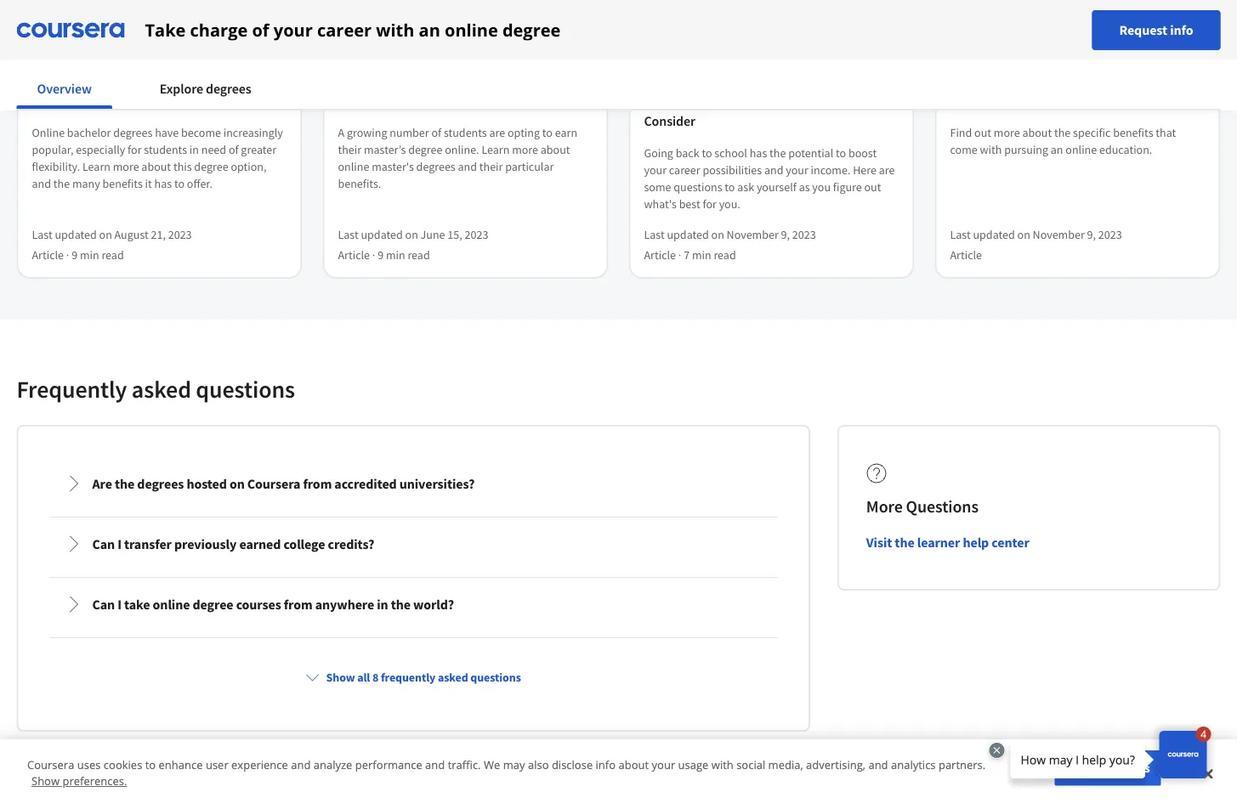 Task type: vqa. For each thing, say whether or not it's contained in the screenshot.
the rightmost Coursera
yes



Task type: describe. For each thing, give the bounding box(es) containing it.
to inside the online bachelor degrees have become increasingly popular, especially for students in need of greater flexibility. learn more about this degree option, and the many benefits it has to offer.
[[174, 176, 185, 191]]

to inside a growing number of students are opting to earn their master's degree online. learn more about online master's degrees and their particular benefits.
[[543, 125, 553, 140]]

going
[[644, 145, 674, 161]]

degrees inside dropdown button
[[137, 475, 184, 492]]

accept cookies button
[[1055, 751, 1162, 787]]

learn inside the online bachelor degrees have become increasingly popular, especially for students in need of greater flexibility. learn more about this degree option, and the many benefits it has to offer.
[[82, 159, 111, 174]]

yourself
[[757, 179, 797, 195]]

take
[[145, 18, 186, 42]]

article for last updated on november 9, 2023 article · 7 min read
[[644, 247, 676, 263]]

figure
[[834, 179, 862, 195]]

9, for last updated on november 9, 2023 article · 7 min read
[[781, 227, 790, 242]]

universities?
[[400, 475, 475, 492]]

education.
[[1100, 142, 1153, 157]]

last for last updated on august 21, 2023 article · 9 min read
[[32, 227, 52, 242]]

questions inside dropdown button
[[471, 670, 521, 685]]

take
[[124, 596, 150, 613]]

more inside a growing number of students are opting to earn their master's degree online. learn more about online master's degrees and their particular benefits.
[[512, 142, 538, 157]]

learn inside a growing number of students are opting to earn their master's degree online. learn more about online master's degrees and their particular benefits.
[[482, 142, 510, 157]]

social
[[737, 758, 766, 773]]

increasingly
[[224, 125, 283, 140]]

the inside the online bachelor degrees have become increasingly popular, especially for students in need of greater flexibility. learn more about this degree option, and the many benefits it has to offer.
[[53, 176, 70, 191]]

of inside the online bachelor degrees have become increasingly popular, especially for students in need of greater flexibility. learn more about this degree option, and the many benefits it has to offer.
[[229, 142, 239, 157]]

gain
[[17, 31, 63, 61]]

online.
[[445, 142, 479, 157]]

disclose
[[552, 758, 593, 773]]

enhance
[[159, 758, 203, 773]]

online inside a growing number of students are opting to earn their master's degree online. learn more about online master's degrees and their particular benefits.
[[338, 159, 370, 174]]

explore all articles
[[1112, 37, 1221, 54]]

here
[[853, 162, 877, 178]]

a guide to online bachelor's degrees
[[32, 92, 244, 109]]

21,
[[151, 227, 166, 242]]

read inside last updated on june 15, 2023 article · 9 min read
[[408, 247, 430, 263]]

has inside the going back to school has the potential to boost your career possibilities and your income. here are some questions to ask yourself as you figure out what's best for you.
[[750, 145, 768, 161]]

out inside the going back to school has the potential to boost your career possibilities and your income. here are some questions to ask yourself as you figure out what's best for you.
[[865, 179, 882, 195]]

partners.
[[939, 758, 986, 773]]

consider
[[644, 112, 696, 129]]

9, for last updated on november 9, 2023 article
[[1088, 227, 1097, 242]]

cookies
[[1107, 761, 1151, 776]]

you
[[688, 92, 709, 109]]

anywhere
[[315, 596, 374, 613]]

· for should you go back to school? 7 things to consider
[[679, 247, 682, 263]]

i for take
[[118, 596, 122, 613]]

students inside a growing number of students are opting to earn their master's degree online. learn more about online master's degrees and their particular benefits.
[[444, 125, 487, 140]]

go
[[712, 92, 727, 109]]

career inside the going back to school has the potential to boost your career possibilities and your income. here are some questions to ask yourself as you figure out what's best for you.
[[669, 162, 701, 178]]

i for transfer
[[118, 536, 122, 553]]

hosted
[[187, 475, 227, 492]]

0 vertical spatial career
[[317, 18, 372, 42]]

can i transfer previously earned college credits?
[[92, 536, 375, 553]]

degree-
[[250, 31, 327, 61]]

overview
[[37, 80, 92, 97]]

a guide to online bachelor's degrees link
[[32, 90, 287, 110]]

frequently asked questions
[[17, 375, 295, 404]]

specific
[[1074, 125, 1111, 140]]

become
[[181, 125, 221, 140]]

more inside find out more about the specific benefits that come with pursuing an online education.
[[994, 125, 1021, 140]]

bachelor's
[[134, 92, 195, 109]]

visit the learner help center
[[867, 534, 1030, 551]]

last updated on june 15, 2023 article · 9 min read
[[338, 227, 489, 263]]

to inside coursera uses cookies to enhance user experience and analyze performance and traffic. we may also disclose info about your usage with social media, advertising, and analytics partners. show preferences.
[[145, 758, 156, 773]]

as
[[799, 179, 810, 195]]

2023 for last updated on november 9, 2023 article · 7 min read
[[793, 227, 816, 242]]

can i transfer previously earned college credits? button
[[51, 520, 776, 568]]

read for should you go back to school? 7 things to consider
[[714, 247, 736, 263]]

explore for explore all articles
[[1112, 37, 1157, 54]]

offer.
[[187, 176, 213, 191]]

it
[[145, 176, 152, 191]]

· inside last updated on june 15, 2023 article · 9 min read
[[372, 247, 375, 263]]

gain helpful insight on degree-related topics
[[17, 31, 466, 61]]

the inside the going back to school has the potential to boost your career possibilities and your income. here are some questions to ask yourself as you figure out what's best for you.
[[770, 145, 786, 161]]

7 inside should you go back to school? 7 things to consider
[[823, 92, 830, 109]]

0 horizontal spatial with
[[376, 18, 415, 42]]

media,
[[769, 758, 804, 773]]

can i take online degree courses from anywhere in the world? button
[[51, 581, 776, 628]]

· for a guide to online bachelor's degrees
[[66, 247, 69, 263]]

article for last updated on august 21, 2023 article · 9 min read
[[32, 247, 64, 263]]

and inside the online bachelor degrees have become increasingly popular, especially for students in need of greater flexibility. learn more about this degree option, and the many benefits it has to offer.
[[32, 176, 51, 191]]

degree inside can i take online degree courses from anywhere in the world? dropdown button
[[193, 596, 234, 613]]

1 horizontal spatial their
[[480, 159, 503, 174]]

bachelor
[[67, 125, 111, 140]]

and left traffic.
[[425, 758, 445, 773]]

more questions
[[867, 496, 979, 517]]

can for can i transfer previously earned college credits?
[[92, 536, 115, 553]]

accept cookies
[[1066, 761, 1151, 776]]

learner
[[918, 534, 961, 551]]

have
[[155, 125, 179, 140]]

june
[[421, 227, 445, 242]]

greater
[[241, 142, 277, 157]]

advertising,
[[806, 758, 866, 773]]

school?
[[775, 92, 821, 109]]

ask
[[738, 179, 755, 195]]

are
[[92, 475, 112, 492]]

degree inside a growing number of students are opting to earn their master's degree online. learn more about online master's degrees and their particular benefits.
[[408, 142, 443, 157]]

your left related
[[274, 18, 313, 42]]

take charge of your career with an online degree
[[145, 18, 561, 42]]

may
[[503, 758, 525, 773]]

performance
[[355, 758, 423, 773]]

find
[[951, 125, 973, 140]]

min for should you go back to school? 7 things to consider
[[692, 247, 712, 263]]

income.
[[811, 162, 851, 178]]

request info
[[1120, 22, 1194, 39]]

visit the learner help center link
[[867, 534, 1030, 551]]

number
[[390, 125, 429, 140]]

credits?
[[328, 536, 375, 553]]

frequently
[[17, 375, 127, 404]]

frequently
[[381, 670, 436, 685]]

overview button
[[17, 68, 112, 109]]

explore degrees
[[160, 80, 251, 97]]

come
[[951, 142, 978, 157]]

courses
[[236, 596, 281, 613]]

topics
[[404, 31, 466, 61]]

school
[[715, 145, 748, 161]]

min inside last updated on june 15, 2023 article · 9 min read
[[386, 247, 405, 263]]

going back to school has the potential to boost your career possibilities and your income. here are some questions to ask yourself as you figure out what's best for you.
[[644, 145, 895, 212]]

online inside the online bachelor degrees have become increasingly popular, especially for students in need of greater flexibility. learn more about this degree option, and the many benefits it has to offer.
[[32, 125, 65, 140]]

for inside the going back to school has the potential to boost your career possibilities and your income. here are some questions to ask yourself as you figure out what's best for you.
[[703, 196, 717, 212]]

the right are
[[115, 475, 135, 492]]

0 horizontal spatial an
[[419, 18, 440, 42]]

about inside coursera uses cookies to enhance user experience and analyze performance and traffic. we may also disclose info about your usage with social media, advertising, and analytics partners. show preferences.
[[619, 758, 649, 773]]

0 vertical spatial their
[[338, 142, 362, 157]]

are the degrees hosted on coursera from accredited universities?
[[92, 475, 475, 492]]

1 horizontal spatial online
[[93, 92, 131, 109]]

coursera inside dropdown button
[[247, 475, 301, 492]]

benefits inside the online bachelor degrees have become increasingly popular, especially for students in need of greater flexibility. learn more about this degree option, and the many benefits it has to offer.
[[103, 176, 143, 191]]

all for show
[[357, 670, 370, 685]]

updated for last updated on november 9, 2023 article
[[974, 227, 1015, 242]]

coursera inside coursera uses cookies to enhance user experience and analyze performance and traffic. we may also disclose info about your usage with social media, advertising, and analytics partners. show preferences.
[[27, 758, 74, 773]]

best
[[679, 196, 701, 212]]

with inside find out more about the specific benefits that come with pursuing an online education.
[[980, 142, 1002, 157]]

your inside coursera uses cookies to enhance user experience and analyze performance and traffic. we may also disclose info about your usage with social media, advertising, and analytics partners. show preferences.
[[652, 758, 676, 773]]

the right visit
[[895, 534, 915, 551]]

helpful
[[68, 31, 140, 61]]

the left world?
[[391, 596, 411, 613]]

updated for last updated on june 15, 2023 article · 9 min read
[[361, 227, 403, 242]]

updated for last updated on august 21, 2023 article · 9 min read
[[55, 227, 97, 242]]

and left analyze
[[291, 758, 311, 773]]

experience
[[231, 758, 288, 773]]

show inside dropdown button
[[326, 670, 355, 685]]

degrees inside the online bachelor degrees have become increasingly popular, especially for students in need of greater flexibility. learn more about this degree option, and the many benefits it has to offer.
[[113, 125, 153, 140]]

transfer
[[124, 536, 172, 553]]

show preferences. link
[[31, 774, 127, 789]]

things
[[833, 92, 872, 109]]

accredited
[[335, 475, 397, 492]]



Task type: locate. For each thing, give the bounding box(es) containing it.
2 · from the left
[[372, 247, 375, 263]]

online inside find out more about the specific benefits that come with pursuing an online education.
[[1066, 142, 1098, 157]]

coursera up show preferences. link
[[27, 758, 74, 773]]

collapsed list
[[46, 454, 782, 642]]

boost
[[849, 145, 877, 161]]

1 9 from the left
[[72, 247, 77, 263]]

2 i from the top
[[118, 596, 122, 613]]

· inside last updated on november 9, 2023 article · 7 min read
[[679, 247, 682, 263]]

min inside last updated on november 9, 2023 article · 7 min read
[[692, 247, 712, 263]]

on for a growing number of students are opting to earn their master's degree online. learn more about online master's degrees and their particular benefits.
[[405, 227, 418, 242]]

show inside coursera uses cookies to enhance user experience and analyze performance and traffic. we may also disclose info about your usage with social media, advertising, and analytics partners. show preferences.
[[31, 774, 60, 789]]

about inside the online bachelor degrees have become increasingly popular, especially for students in need of greater flexibility. learn more about this degree option, and the many benefits it has to offer.
[[142, 159, 171, 174]]

world?
[[413, 596, 454, 613]]

9 for june
[[378, 247, 384, 263]]

november for last updated on november 9, 2023 article · 7 min read
[[727, 227, 779, 242]]

more down especially
[[113, 159, 139, 174]]

out right find
[[975, 125, 992, 140]]

november inside the last updated on november 9, 2023 article
[[1033, 227, 1085, 242]]

1 vertical spatial their
[[480, 159, 503, 174]]

i left transfer
[[118, 536, 122, 553]]

min
[[80, 247, 99, 263], [386, 247, 405, 263], [692, 247, 712, 263]]

their left particular
[[480, 159, 503, 174]]

0 vertical spatial in
[[190, 142, 199, 157]]

tab list
[[17, 68, 299, 109]]

0 vertical spatial for
[[128, 142, 142, 157]]

2 updated from the left
[[361, 227, 403, 242]]

explore for explore degrees
[[160, 80, 203, 97]]

4 2023 from the left
[[1099, 227, 1123, 242]]

7 inside last updated on november 9, 2023 article · 7 min read
[[684, 247, 690, 263]]

article inside last updated on june 15, 2023 article · 9 min read
[[338, 247, 370, 263]]

1 · from the left
[[66, 247, 69, 263]]

on inside are the degrees hosted on coursera from accredited universities? dropdown button
[[230, 475, 245, 492]]

1 horizontal spatial for
[[703, 196, 717, 212]]

0 vertical spatial benefits
[[1114, 125, 1154, 140]]

should
[[644, 92, 685, 109]]

from inside can i take online degree courses from anywhere in the world? dropdown button
[[284, 596, 313, 613]]

1 horizontal spatial career
[[669, 162, 701, 178]]

learn
[[482, 142, 510, 157], [82, 159, 111, 174]]

2 horizontal spatial min
[[692, 247, 712, 263]]

about up pursuing
[[1023, 125, 1052, 140]]

0 vertical spatial a
[[32, 92, 39, 109]]

has inside the online bachelor degrees have become increasingly popular, especially for students in need of greater flexibility. learn more about this degree option, and the many benefits it has to offer.
[[154, 176, 172, 191]]

1 vertical spatial of
[[432, 125, 442, 140]]

and down online.
[[458, 159, 477, 174]]

1 updated from the left
[[55, 227, 97, 242]]

read inside last updated on november 9, 2023 article · 7 min read
[[714, 247, 736, 263]]

1 vertical spatial online
[[32, 125, 65, 140]]

the left potential
[[770, 145, 786, 161]]

2 vertical spatial of
[[229, 142, 239, 157]]

also
[[528, 758, 549, 773]]

2 can from the top
[[92, 596, 115, 613]]

on inside last updated on august 21, 2023 article · 9 min read
[[99, 227, 112, 242]]

4 last from the left
[[951, 227, 971, 242]]

2 article from the left
[[338, 247, 370, 263]]

on inside last updated on november 9, 2023 article · 7 min read
[[712, 227, 725, 242]]

0 vertical spatial from
[[303, 475, 332, 492]]

of right charge
[[252, 18, 269, 42]]

a for a guide to online bachelor's degrees
[[32, 92, 39, 109]]

their down the growing
[[338, 142, 362, 157]]

and down flexibility.
[[32, 176, 51, 191]]

1 vertical spatial in
[[377, 596, 388, 613]]

online up popular,
[[32, 125, 65, 140]]

article inside last updated on august 21, 2023 article · 9 min read
[[32, 247, 64, 263]]

insight
[[144, 31, 214, 61]]

0 horizontal spatial explore
[[160, 80, 203, 97]]

last inside the last updated on november 9, 2023 article
[[951, 227, 971, 242]]

questions inside the going back to school has the potential to boost your career possibilities and your income. here are some questions to ask yourself as you figure out what's best for you.
[[674, 179, 723, 195]]

0 vertical spatial explore
[[1112, 37, 1157, 54]]

0 horizontal spatial min
[[80, 247, 99, 263]]

degree inside the online bachelor degrees have become increasingly popular, especially for students in need of greater flexibility. learn more about this degree option, and the many benefits it has to offer.
[[194, 159, 228, 174]]

earn
[[555, 125, 578, 140]]

degrees inside a growing number of students are opting to earn their master's degree online. learn more about online master's degrees and their particular benefits.
[[417, 159, 456, 174]]

1 vertical spatial from
[[284, 596, 313, 613]]

are right here
[[879, 162, 895, 178]]

7 left things
[[823, 92, 830, 109]]

explore
[[1112, 37, 1157, 54], [160, 80, 203, 97]]

some
[[644, 179, 672, 195]]

has right it
[[154, 176, 172, 191]]

about left usage
[[619, 758, 649, 773]]

user
[[206, 758, 229, 773]]

0 horizontal spatial has
[[154, 176, 172, 191]]

usage
[[678, 758, 709, 773]]

2 2023 from the left
[[465, 227, 489, 242]]

2 min from the left
[[386, 247, 405, 263]]

0 vertical spatial asked
[[132, 375, 191, 404]]

degrees down 'a guide to online bachelor's degrees'
[[113, 125, 153, 140]]

potential
[[789, 145, 834, 161]]

out inside find out more about the specific benefits that come with pursuing an online education.
[[975, 125, 992, 140]]

· inside last updated on august 21, 2023 article · 9 min read
[[66, 247, 69, 263]]

and up yourself
[[765, 162, 784, 178]]

0 vertical spatial i
[[118, 536, 122, 553]]

1 last from the left
[[32, 227, 52, 242]]

min inside last updated on august 21, 2023 article · 9 min read
[[80, 247, 99, 263]]

updated inside last updated on november 9, 2023 article · 7 min read
[[667, 227, 709, 242]]

0 horizontal spatial 9
[[72, 247, 77, 263]]

0 vertical spatial students
[[444, 125, 487, 140]]

9 down many
[[72, 247, 77, 263]]

1 november from the left
[[727, 227, 779, 242]]

2023 inside last updated on november 9, 2023 article · 7 min read
[[793, 227, 816, 242]]

an inside find out more about the specific benefits that come with pursuing an online education.
[[1051, 142, 1064, 157]]

0 horizontal spatial for
[[128, 142, 142, 157]]

2023 for last updated on august 21, 2023 article · 9 min read
[[168, 227, 192, 242]]

all
[[1160, 37, 1174, 54], [357, 670, 370, 685]]

1 horizontal spatial 9
[[378, 247, 384, 263]]

0 horizontal spatial asked
[[132, 375, 191, 404]]

updated
[[55, 227, 97, 242], [361, 227, 403, 242], [667, 227, 709, 242], [974, 227, 1015, 242]]

1 horizontal spatial has
[[750, 145, 768, 161]]

online
[[93, 92, 131, 109], [32, 125, 65, 140]]

1 horizontal spatial 7
[[823, 92, 830, 109]]

explore inside button
[[160, 80, 203, 97]]

2 9 from the left
[[378, 247, 384, 263]]

from for anywhere
[[284, 596, 313, 613]]

·
[[66, 247, 69, 263], [372, 247, 375, 263], [679, 247, 682, 263]]

0 vertical spatial info
[[1171, 22, 1194, 39]]

their
[[338, 142, 362, 157], [480, 159, 503, 174]]

can
[[92, 536, 115, 553], [92, 596, 115, 613]]

about inside find out more about the specific benefits that come with pursuing an online education.
[[1023, 125, 1052, 140]]

tab list containing overview
[[17, 68, 299, 109]]

0 horizontal spatial their
[[338, 142, 362, 157]]

1 vertical spatial asked
[[438, 670, 468, 685]]

info inside coursera uses cookies to enhance user experience and analyze performance and traffic. we may also disclose info about your usage with social media, advertising, and analytics partners. show preferences.
[[596, 758, 616, 773]]

1 horizontal spatial more
[[512, 142, 538, 157]]

your up "some"
[[644, 162, 667, 178]]

2 vertical spatial questions
[[471, 670, 521, 685]]

online bachelor degrees have become increasingly popular, especially for students in need of greater flexibility. learn more about this degree option, and the many benefits it has to offer.
[[32, 125, 283, 191]]

all for explore
[[1160, 37, 1174, 54]]

4 updated from the left
[[974, 227, 1015, 242]]

and inside a growing number of students are opting to earn their master's degree online. learn more about online master's degrees and their particular benefits.
[[458, 159, 477, 174]]

2 horizontal spatial of
[[432, 125, 442, 140]]

last for last updated on june 15, 2023 article · 9 min read
[[338, 227, 359, 242]]

updated for last updated on november 9, 2023 article · 7 min read
[[667, 227, 709, 242]]

learn down opting
[[482, 142, 510, 157]]

1 horizontal spatial info
[[1171, 22, 1194, 39]]

1 horizontal spatial a
[[338, 125, 345, 140]]

coursera uses cookies to enhance user experience and analyze performance and traffic. we may also disclose info about your usage with social media, advertising, and analytics partners. show preferences.
[[27, 758, 986, 789]]

2023
[[168, 227, 192, 242], [465, 227, 489, 242], [793, 227, 816, 242], [1099, 227, 1123, 242]]

on
[[219, 31, 245, 61], [99, 227, 112, 242], [405, 227, 418, 242], [712, 227, 725, 242], [1018, 227, 1031, 242], [230, 475, 245, 492]]

benefits
[[1114, 125, 1154, 140], [103, 176, 143, 191]]

degrees down online.
[[417, 159, 456, 174]]

1 horizontal spatial of
[[252, 18, 269, 42]]

more inside the online bachelor degrees have become increasingly popular, especially for students in need of greater flexibility. learn more about this degree option, and the many benefits it has to offer.
[[113, 159, 139, 174]]

article inside the last updated on november 9, 2023 article
[[951, 247, 983, 263]]

2023 for last updated on june 15, 2023 article · 9 min read
[[465, 227, 489, 242]]

last inside last updated on june 15, 2023 article · 9 min read
[[338, 227, 359, 242]]

of right the need
[[229, 142, 239, 157]]

article for last updated on june 15, 2023 article · 9 min read
[[338, 247, 370, 263]]

1 can from the top
[[92, 536, 115, 553]]

0 horizontal spatial more
[[113, 159, 139, 174]]

updated inside last updated on june 15, 2023 article · 9 min read
[[361, 227, 403, 242]]

and left analytics at the right bottom of the page
[[869, 758, 889, 773]]

guide
[[42, 92, 76, 109]]

2023 inside last updated on june 15, 2023 article · 9 min read
[[465, 227, 489, 242]]

a growing number of students are opting to earn their master's degree online. learn more about online master's degrees and their particular benefits.
[[338, 125, 578, 191]]

coursera image
[[17, 17, 125, 44]]

show left 8
[[326, 670, 355, 685]]

9, inside last updated on november 9, 2023 article · 7 min read
[[781, 227, 790, 242]]

0 vertical spatial more
[[994, 125, 1021, 140]]

0 horizontal spatial 9,
[[781, 227, 790, 242]]

option,
[[231, 159, 267, 174]]

article for last updated on november 9, 2023 article
[[951, 247, 983, 263]]

2 9, from the left
[[1088, 227, 1097, 242]]

0 horizontal spatial benefits
[[103, 176, 143, 191]]

november inside last updated on november 9, 2023 article · 7 min read
[[727, 227, 779, 242]]

0 vertical spatial are
[[490, 125, 505, 140]]

can left transfer
[[92, 536, 115, 553]]

9 inside last updated on june 15, 2023 article · 9 min read
[[378, 247, 384, 263]]

all inside dropdown button
[[357, 670, 370, 685]]

0 vertical spatial has
[[750, 145, 768, 161]]

9 down benefits.
[[378, 247, 384, 263]]

on inside last updated on june 15, 2023 article · 9 min read
[[405, 227, 418, 242]]

from for accredited
[[303, 475, 332, 492]]

are the degrees hosted on coursera from accredited universities? button
[[51, 460, 776, 508]]

i
[[118, 536, 122, 553], [118, 596, 122, 613]]

benefits up education.
[[1114, 125, 1154, 140]]

students inside the online bachelor degrees have become increasingly popular, especially for students in need of greater flexibility. learn more about this degree option, and the many benefits it has to offer.
[[144, 142, 187, 157]]

you
[[813, 179, 831, 195]]

for inside the online bachelor degrees have become increasingly popular, especially for students in need of greater flexibility. learn more about this degree option, and the many benefits it has to offer.
[[128, 142, 142, 157]]

a inside a growing number of students are opting to earn their master's degree online. learn more about online master's degrees and their particular benefits.
[[338, 125, 345, 140]]

the inside find out more about the specific benefits that come with pursuing an online education.
[[1055, 125, 1071, 140]]

info
[[1171, 22, 1194, 39], [596, 758, 616, 773]]

accept
[[1066, 761, 1104, 776]]

are inside a growing number of students are opting to earn their master's degree online. learn more about online master's degrees and their particular benefits.
[[490, 125, 505, 140]]

help
[[963, 534, 989, 551]]

coursera up the earned
[[247, 475, 301, 492]]

students
[[444, 125, 487, 140], [144, 142, 187, 157]]

master's
[[372, 159, 414, 174]]

1 9, from the left
[[781, 227, 790, 242]]

1 vertical spatial for
[[703, 196, 717, 212]]

0 horizontal spatial students
[[144, 142, 187, 157]]

earned
[[239, 536, 281, 553]]

1 vertical spatial show
[[31, 774, 60, 789]]

3 updated from the left
[[667, 227, 709, 242]]

traffic.
[[448, 758, 481, 773]]

2 horizontal spatial questions
[[674, 179, 723, 195]]

3 2023 from the left
[[793, 227, 816, 242]]

read for a guide to online bachelor's degrees
[[102, 247, 124, 263]]

back
[[676, 145, 700, 161]]

1 i from the top
[[118, 536, 122, 553]]

the down flexibility.
[[53, 176, 70, 191]]

charge
[[190, 18, 248, 42]]

in down the become
[[190, 142, 199, 157]]

0 horizontal spatial career
[[317, 18, 372, 42]]

more
[[994, 125, 1021, 140], [512, 142, 538, 157], [113, 159, 139, 174]]

3 min from the left
[[692, 247, 712, 263]]

last inside last updated on august 21, 2023 article · 9 min read
[[32, 227, 52, 242]]

i left take
[[118, 596, 122, 613]]

particular
[[505, 159, 554, 174]]

career
[[317, 18, 372, 42], [669, 162, 701, 178]]

to
[[79, 92, 91, 109], [761, 92, 773, 109], [874, 92, 886, 109], [543, 125, 553, 140], [702, 145, 712, 161], [836, 145, 847, 161], [174, 176, 185, 191], [725, 179, 735, 195], [145, 758, 156, 773]]

online up bachelor
[[93, 92, 131, 109]]

1 vertical spatial learn
[[82, 159, 111, 174]]

opting
[[508, 125, 540, 140]]

out
[[975, 125, 992, 140], [865, 179, 882, 195]]

2023 inside last updated on august 21, 2023 article · 9 min read
[[168, 227, 192, 242]]

0 vertical spatial can
[[92, 536, 115, 553]]

degrees inside button
[[206, 80, 251, 97]]

about inside a growing number of students are opting to earn their master's degree online. learn more about online master's degrees and their particular benefits.
[[541, 142, 570, 157]]

2 vertical spatial with
[[712, 758, 734, 773]]

more up pursuing
[[994, 125, 1021, 140]]

degrees left hosted
[[137, 475, 184, 492]]

3 last from the left
[[644, 227, 665, 242]]

4 article from the left
[[951, 247, 983, 263]]

3 · from the left
[[679, 247, 682, 263]]

analyze
[[314, 758, 353, 773]]

3 article from the left
[[644, 247, 676, 263]]

1 horizontal spatial coursera
[[247, 475, 301, 492]]

of inside a growing number of students are opting to earn their master's degree online. learn more about online master's degrees and their particular benefits.
[[432, 125, 442, 140]]

1 vertical spatial a
[[338, 125, 345, 140]]

an right related
[[419, 18, 440, 42]]

of right number at the left top of the page
[[432, 125, 442, 140]]

0 vertical spatial questions
[[674, 179, 723, 195]]

1 vertical spatial can
[[92, 596, 115, 613]]

0 horizontal spatial in
[[190, 142, 199, 157]]

1 vertical spatial i
[[118, 596, 122, 613]]

college
[[284, 536, 325, 553]]

article inside last updated on november 9, 2023 article · 7 min read
[[644, 247, 676, 263]]

1 horizontal spatial students
[[444, 125, 487, 140]]

0 horizontal spatial coursera
[[27, 758, 74, 773]]

a
[[32, 92, 39, 109], [338, 125, 345, 140]]

learn down especially
[[82, 159, 111, 174]]

1 vertical spatial all
[[357, 670, 370, 685]]

for right especially
[[128, 142, 142, 157]]

about up it
[[142, 159, 171, 174]]

find out more about the specific benefits that come with pursuing an online education.
[[951, 125, 1177, 157]]

2 horizontal spatial ·
[[679, 247, 682, 263]]

are left opting
[[490, 125, 505, 140]]

what's
[[644, 196, 677, 212]]

3 read from the left
[[714, 247, 736, 263]]

1 vertical spatial with
[[980, 142, 1002, 157]]

footer
[[0, 787, 1238, 810]]

from inside are the degrees hosted on coursera from accredited universities? dropdown button
[[303, 475, 332, 492]]

0 vertical spatial of
[[252, 18, 269, 42]]

1 read from the left
[[102, 247, 124, 263]]

2 horizontal spatial read
[[714, 247, 736, 263]]

in right anywhere
[[377, 596, 388, 613]]

1 horizontal spatial ·
[[372, 247, 375, 263]]

asked inside dropdown button
[[438, 670, 468, 685]]

1 vertical spatial students
[[144, 142, 187, 157]]

1 article from the left
[[32, 247, 64, 263]]

online inside can i take online degree courses from anywhere in the world? dropdown button
[[153, 596, 190, 613]]

cookies
[[104, 758, 142, 773]]

1 horizontal spatial november
[[1033, 227, 1085, 242]]

can left take
[[92, 596, 115, 613]]

previously
[[174, 536, 237, 553]]

read down you.
[[714, 247, 736, 263]]

0 horizontal spatial show
[[31, 774, 60, 789]]

last updated on november 9, 2023 article
[[951, 227, 1123, 263]]

1 vertical spatial explore
[[160, 80, 203, 97]]

analytics
[[891, 758, 936, 773]]

9, inside the last updated on november 9, 2023 article
[[1088, 227, 1097, 242]]

9 for august
[[72, 247, 77, 263]]

the left specific
[[1055, 125, 1071, 140]]

are
[[490, 125, 505, 140], [879, 162, 895, 178]]

november for last updated on november 9, 2023 article
[[1033, 227, 1085, 242]]

asked
[[132, 375, 191, 404], [438, 670, 468, 685]]

7 down the best
[[684, 247, 690, 263]]

your left usage
[[652, 758, 676, 773]]

show
[[326, 670, 355, 685], [31, 774, 60, 789]]

15,
[[448, 227, 463, 242]]

pursuing
[[1005, 142, 1049, 157]]

info inside button
[[1171, 22, 1194, 39]]

1 horizontal spatial are
[[879, 162, 895, 178]]

we
[[484, 758, 500, 773]]

students down have
[[144, 142, 187, 157]]

1 horizontal spatial all
[[1160, 37, 1174, 54]]

show all 8 frequently asked questions
[[326, 670, 521, 685]]

0 vertical spatial show
[[326, 670, 355, 685]]

1 vertical spatial coursera
[[27, 758, 74, 773]]

popular,
[[32, 142, 74, 157]]

1 horizontal spatial show
[[326, 670, 355, 685]]

your up as
[[786, 162, 809, 178]]

benefits.
[[338, 176, 381, 191]]

1 horizontal spatial explore
[[1112, 37, 1157, 54]]

min for a guide to online bachelor's degrees
[[80, 247, 99, 263]]

0 horizontal spatial of
[[229, 142, 239, 157]]

that
[[1156, 125, 1177, 140]]

a left the growing
[[338, 125, 345, 140]]

0 vertical spatial out
[[975, 125, 992, 140]]

and inside the going back to school has the potential to boost your career possibilities and your income. here are some questions to ask yourself as you figure out what's best for you.
[[765, 162, 784, 178]]

an right pursuing
[[1051, 142, 1064, 157]]

with inside coursera uses cookies to enhance user experience and analyze performance and traffic. we may also disclose info about your usage with social media, advertising, and analytics partners. show preferences.
[[712, 758, 734, 773]]

0 horizontal spatial online
[[32, 125, 65, 140]]

in
[[190, 142, 199, 157], [377, 596, 388, 613]]

read down june
[[408, 247, 430, 263]]

in inside the online bachelor degrees have become increasingly popular, especially for students in need of greater flexibility. learn more about this degree option, and the many benefits it has to offer.
[[190, 142, 199, 157]]

1 min from the left
[[80, 247, 99, 263]]

on for going back to school has the potential to boost your career possibilities and your income. here are some questions to ask yourself as you figure out what's best for you.
[[712, 227, 725, 242]]

0 vertical spatial learn
[[482, 142, 510, 157]]

2 horizontal spatial with
[[980, 142, 1002, 157]]

read down august
[[102, 247, 124, 263]]

can for can i take online degree courses from anywhere in the world?
[[92, 596, 115, 613]]

on for online bachelor degrees have become increasingly popular, especially for students in need of greater flexibility. learn more about this degree option, and the many benefits it has to offer.
[[99, 227, 112, 242]]

1 horizontal spatial an
[[1051, 142, 1064, 157]]

2023 inside the last updated on november 9, 2023 article
[[1099, 227, 1123, 242]]

2 last from the left
[[338, 227, 359, 242]]

1 vertical spatial more
[[512, 142, 538, 157]]

0 horizontal spatial out
[[865, 179, 882, 195]]

a for a growing number of students are opting to earn their master's degree online. learn more about online master's degrees and their particular benefits.
[[338, 125, 345, 140]]

0 horizontal spatial a
[[32, 92, 39, 109]]

0 horizontal spatial 7
[[684, 247, 690, 263]]

2 november from the left
[[1033, 227, 1085, 242]]

november
[[727, 227, 779, 242], [1033, 227, 1085, 242]]

1 vertical spatial out
[[865, 179, 882, 195]]

benefits inside find out more about the specific benefits that come with pursuing an online education.
[[1114, 125, 1154, 140]]

2 read from the left
[[408, 247, 430, 263]]

0 horizontal spatial questions
[[196, 375, 295, 404]]

1 2023 from the left
[[168, 227, 192, 242]]

growing
[[347, 125, 387, 140]]

on for find out more about the specific benefits that come with pursuing an online education.
[[1018, 227, 1031, 242]]

frequently asked questions element
[[3, 374, 1235, 746]]

2 horizontal spatial more
[[994, 125, 1021, 140]]

1 horizontal spatial in
[[377, 596, 388, 613]]

in inside can i take online degree courses from anywhere in the world? dropdown button
[[377, 596, 388, 613]]

students up online.
[[444, 125, 487, 140]]

0 horizontal spatial all
[[357, 670, 370, 685]]

your
[[274, 18, 313, 42], [644, 162, 667, 178], [786, 162, 809, 178], [652, 758, 676, 773]]

1 vertical spatial info
[[596, 758, 616, 773]]

1 horizontal spatial read
[[408, 247, 430, 263]]

on inside the last updated on november 9, 2023 article
[[1018, 227, 1031, 242]]

to inside a guide to online bachelor's degrees link
[[79, 92, 91, 109]]

about down earn
[[541, 142, 570, 157]]

2023 for last updated on november 9, 2023 article
[[1099, 227, 1123, 242]]

has
[[750, 145, 768, 161], [154, 176, 172, 191]]

the
[[1055, 125, 1071, 140], [770, 145, 786, 161], [53, 176, 70, 191], [115, 475, 135, 492], [895, 534, 915, 551], [391, 596, 411, 613]]

more down opting
[[512, 142, 538, 157]]

benefits left it
[[103, 176, 143, 191]]

read inside last updated on august 21, 2023 article · 9 min read
[[102, 247, 124, 263]]

request
[[1120, 22, 1168, 39]]

for right the best
[[703, 196, 717, 212]]

last for last updated on november 9, 2023 article · 7 min read
[[644, 227, 665, 242]]

1 horizontal spatial asked
[[438, 670, 468, 685]]

0 vertical spatial with
[[376, 18, 415, 42]]

show left preferences.
[[31, 774, 60, 789]]

0 vertical spatial 7
[[823, 92, 830, 109]]

from left accredited
[[303, 475, 332, 492]]

a left guide
[[32, 92, 39, 109]]

degree
[[503, 18, 561, 42], [408, 142, 443, 157], [194, 159, 228, 174], [193, 596, 234, 613]]

from right courses
[[284, 596, 313, 613]]

out down here
[[865, 179, 882, 195]]

1 horizontal spatial benefits
[[1114, 125, 1154, 140]]

should you go back to school? 7 things to consider
[[644, 92, 886, 129]]

last for last updated on november 9, 2023 article
[[951, 227, 971, 242]]

0 vertical spatial an
[[419, 18, 440, 42]]

are inside the going back to school has the potential to boost your career possibilities and your income. here are some questions to ask yourself as you figure out what's best for you.
[[879, 162, 895, 178]]

updated inside the last updated on november 9, 2023 article
[[974, 227, 1015, 242]]

updated inside last updated on august 21, 2023 article · 9 min read
[[55, 227, 97, 242]]

you.
[[719, 196, 741, 212]]

has right the school
[[750, 145, 768, 161]]

center
[[992, 534, 1030, 551]]

articles
[[1177, 37, 1221, 54]]

0 horizontal spatial read
[[102, 247, 124, 263]]

degrees down gain helpful insight on degree-related topics
[[206, 80, 251, 97]]



